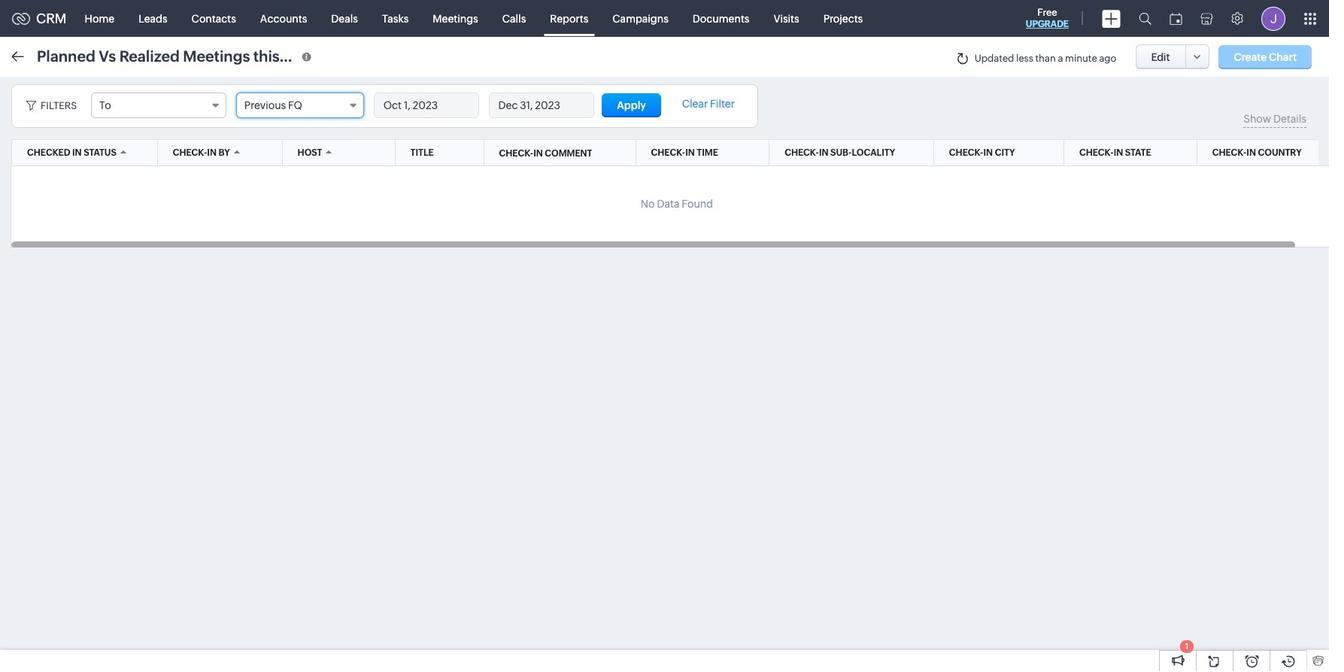 Task type: locate. For each thing, give the bounding box(es) containing it.
3 in from the left
[[686, 147, 695, 158]]

create menu element
[[1093, 0, 1130, 36]]

previous
[[244, 99, 286, 111]]

city
[[995, 147, 1015, 158]]

this
[[253, 47, 280, 64]]

no data found
[[641, 198, 714, 210]]

check- left city
[[950, 147, 984, 158]]

in left sub-
[[819, 147, 829, 158]]

in for by
[[207, 147, 217, 158]]

comment
[[545, 148, 593, 158]]

free upgrade
[[1026, 7, 1069, 29]]

check-
[[173, 147, 207, 158], [651, 147, 686, 158], [785, 147, 819, 158], [950, 147, 984, 158], [1080, 147, 1114, 158], [1213, 147, 1247, 158], [499, 148, 534, 158]]

in for status
[[72, 147, 82, 158]]

contacts
[[192, 12, 236, 24]]

check- left "time"
[[651, 147, 686, 158]]

meetings link
[[421, 0, 490, 36]]

ago
[[1100, 53, 1117, 64]]

7 in from the left
[[1247, 147, 1257, 158]]

check- left comment
[[499, 148, 534, 158]]

7 check- from the left
[[499, 148, 534, 158]]

in left city
[[984, 147, 993, 158]]

0 vertical spatial meetings
[[433, 12, 478, 24]]

reports link
[[538, 0, 601, 36]]

To field
[[91, 93, 227, 118]]

2 check- from the left
[[651, 147, 686, 158]]

1 in from the left
[[72, 147, 82, 158]]

state
[[1126, 147, 1152, 158]]

in
[[72, 147, 82, 158], [207, 147, 217, 158], [686, 147, 695, 158], [819, 147, 829, 158], [984, 147, 993, 158], [1114, 147, 1124, 158], [1247, 147, 1257, 158], [534, 148, 543, 158]]

profile element
[[1253, 0, 1295, 36]]

check-in time
[[651, 147, 719, 158]]

6 in from the left
[[1114, 147, 1124, 158]]

meetings left calls link
[[433, 12, 478, 24]]

3 check- from the left
[[785, 147, 819, 158]]

meetings down contacts "link"
[[183, 47, 250, 64]]

check- left country
[[1213, 147, 1247, 158]]

check- for check-in time
[[651, 147, 686, 158]]

logo image
[[12, 12, 30, 24]]

filter
[[710, 98, 735, 110]]

in left by
[[207, 147, 217, 158]]

check- left by
[[173, 147, 207, 158]]

meetings
[[433, 12, 478, 24], [183, 47, 250, 64]]

MMM D, YYYY text field
[[490, 93, 593, 117]]

in for state
[[1114, 147, 1124, 158]]

time
[[697, 147, 719, 158]]

1 horizontal spatial meetings
[[433, 12, 478, 24]]

campaigns link
[[601, 0, 681, 36]]

free
[[1038, 7, 1058, 18]]

8 in from the left
[[534, 148, 543, 158]]

in for sub-
[[819, 147, 829, 158]]

search image
[[1139, 12, 1152, 25]]

check-in by
[[173, 147, 230, 158]]

5 in from the left
[[984, 147, 993, 158]]

2 in from the left
[[207, 147, 217, 158]]

in for country
[[1247, 147, 1257, 158]]

check- left state
[[1080, 147, 1114, 158]]

6 check- from the left
[[1213, 147, 1247, 158]]

in left comment
[[534, 148, 543, 158]]

create chart button
[[1219, 45, 1312, 69]]

planned
[[37, 47, 95, 64]]

reports
[[550, 12, 589, 24]]

profile image
[[1262, 6, 1286, 30]]

4 check- from the left
[[950, 147, 984, 158]]

fq
[[288, 99, 302, 111]]

check- left sub-
[[785, 147, 819, 158]]

1 vertical spatial meetings
[[183, 47, 250, 64]]

locality
[[852, 147, 896, 158]]

status
[[84, 147, 117, 158]]

0 horizontal spatial meetings
[[183, 47, 250, 64]]

planned vs realized meetings this month
[[37, 47, 330, 64]]

found
[[682, 198, 714, 210]]

4 in from the left
[[819, 147, 829, 158]]

check- for check-in country
[[1213, 147, 1247, 158]]

in left status
[[72, 147, 82, 158]]

in left country
[[1247, 147, 1257, 158]]

in left "time"
[[686, 147, 695, 158]]

leads link
[[127, 0, 180, 36]]

home link
[[73, 0, 127, 36]]

1 check- from the left
[[173, 147, 207, 158]]

in for comment
[[534, 148, 543, 158]]

in for time
[[686, 147, 695, 158]]

in left state
[[1114, 147, 1124, 158]]

edit button
[[1136, 44, 1186, 69]]

visits link
[[762, 0, 812, 36]]

5 check- from the left
[[1080, 147, 1114, 158]]

create
[[1235, 51, 1268, 63]]



Task type: vqa. For each thing, say whether or not it's contained in the screenshot.
CRM
yes



Task type: describe. For each thing, give the bounding box(es) containing it.
realized
[[119, 47, 180, 64]]

filters
[[41, 100, 77, 111]]

vs
[[99, 47, 116, 64]]

month
[[283, 47, 330, 64]]

create chart
[[1235, 51, 1297, 63]]

tasks link
[[370, 0, 421, 36]]

check- for check-in city
[[950, 147, 984, 158]]

edit
[[1152, 51, 1171, 63]]

tasks
[[382, 12, 409, 24]]

projects
[[824, 12, 863, 24]]

calls link
[[490, 0, 538, 36]]

accounts link
[[248, 0, 319, 36]]

updated
[[975, 53, 1015, 64]]

less
[[1017, 53, 1034, 64]]

home
[[85, 12, 114, 24]]

clear filter
[[682, 98, 735, 110]]

previous fq
[[244, 99, 302, 111]]

visits
[[774, 12, 800, 24]]

crm link
[[12, 11, 67, 26]]

check- for check-in state
[[1080, 147, 1114, 158]]

no
[[641, 198, 655, 210]]

accounts
[[260, 12, 307, 24]]

check-in city
[[950, 147, 1015, 158]]

projects link
[[812, 0, 875, 36]]

check- for check-in comment
[[499, 148, 534, 158]]

MMM D, YYYY text field
[[375, 93, 478, 117]]

apply
[[617, 99, 646, 111]]

chart
[[1270, 51, 1297, 63]]

Previous FQ field
[[236, 93, 364, 118]]

checked
[[27, 147, 70, 158]]

host
[[298, 147, 322, 158]]

crm
[[36, 11, 67, 26]]

sub-
[[831, 147, 852, 158]]

search element
[[1130, 0, 1161, 37]]

minute
[[1066, 53, 1098, 64]]

create menu image
[[1102, 9, 1121, 27]]

documents link
[[681, 0, 762, 36]]

to
[[99, 99, 111, 111]]

apply button
[[602, 93, 661, 117]]

upgrade
[[1026, 19, 1069, 29]]

1
[[1186, 642, 1189, 651]]

calendar image
[[1170, 12, 1183, 24]]

country
[[1259, 147, 1302, 158]]

check- for check-in sub-locality
[[785, 147, 819, 158]]

checked in status
[[27, 147, 117, 158]]

deals
[[331, 12, 358, 24]]

campaigns
[[613, 12, 669, 24]]

leads
[[139, 12, 168, 24]]

in for city
[[984, 147, 993, 158]]

check- for check-in by
[[173, 147, 207, 158]]

by
[[219, 147, 230, 158]]

check-in sub-locality
[[785, 147, 896, 158]]

calls
[[503, 12, 526, 24]]

data
[[657, 198, 680, 210]]

check-in state
[[1080, 147, 1152, 158]]

updated less than a minute ago
[[975, 53, 1117, 64]]

check-in country
[[1213, 147, 1302, 158]]

deals link
[[319, 0, 370, 36]]

clear
[[682, 98, 708, 110]]

documents
[[693, 12, 750, 24]]

a
[[1058, 53, 1064, 64]]

contacts link
[[180, 0, 248, 36]]

than
[[1036, 53, 1056, 64]]

check-in comment
[[499, 148, 593, 158]]

title
[[411, 147, 434, 158]]



